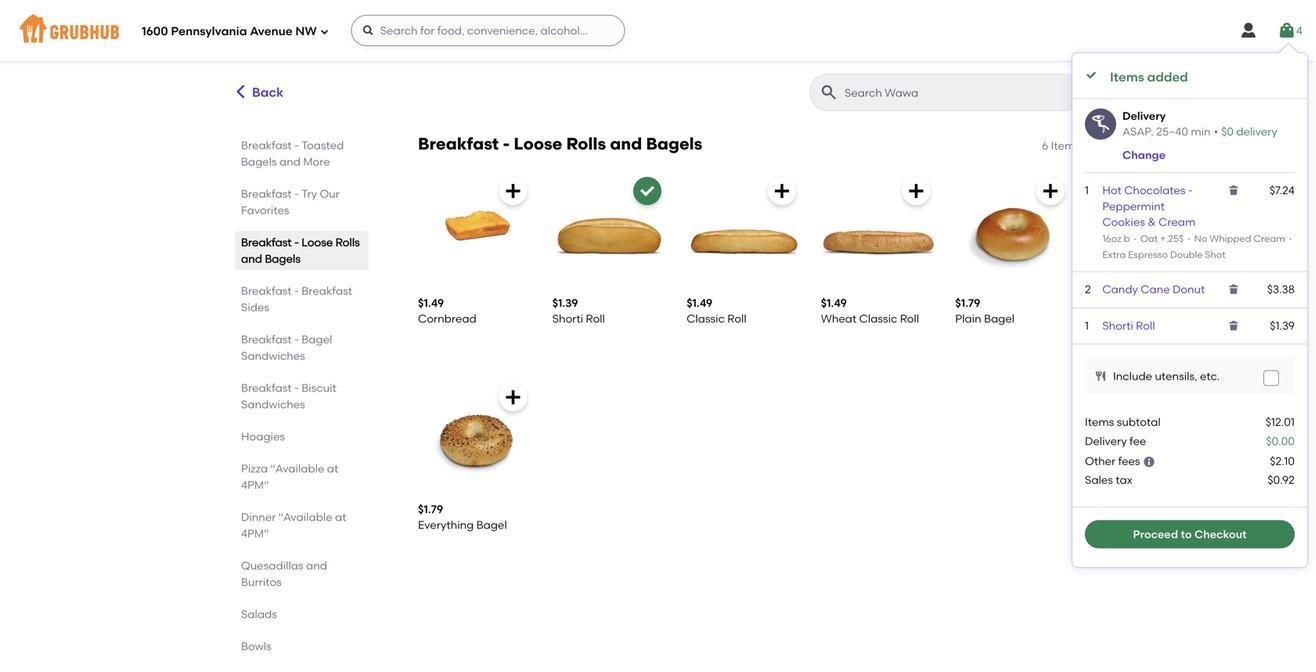 Task type: locate. For each thing, give the bounding box(es) containing it.
delivery inside delivery asap, 25–40 min • $0 delivery
[[1123, 109, 1166, 123]]

breakfast for breakfast - loose rolls and bagels 'tab'
[[241, 236, 292, 249]]

2 1 from the top
[[1085, 319, 1089, 332]]

quesadillas
[[241, 559, 304, 572]]

"available down the pizza "available at 4pm" tab
[[279, 511, 332, 524]]

0 vertical spatial loose
[[514, 134, 562, 154]]

breakfast inside breakfast - biscuit sandwiches
[[241, 381, 292, 395]]

shorti
[[552, 312, 583, 325], [1103, 319, 1134, 332]]

avenue
[[250, 24, 293, 38]]

caret left icon image
[[233, 84, 249, 100]]

$1.39 inside $1.39 shorti roll
[[552, 296, 578, 310]]

$0.00
[[1267, 435, 1295, 448]]

3 $1.49 from the left
[[821, 296, 847, 310]]

2 vertical spatial bagels
[[265, 252, 301, 265]]

cream
[[1159, 215, 1196, 229], [1254, 233, 1286, 244]]

include utensils, etc.
[[1113, 370, 1220, 383]]

shorti roll link
[[1103, 319, 1155, 332]]

1 $1.49 from the left
[[418, 296, 444, 310]]

sandwiches up hoagies
[[241, 398, 305, 411]]

roll inside items added tooltip
[[1136, 319, 1155, 332]]

2 horizontal spatial ∙
[[1288, 233, 1294, 244]]

2 vertical spatial bagel
[[477, 518, 507, 532]]

- for breakfast - breakfast sides "tab"
[[294, 284, 299, 298]]

breakfast - biscuit sandwiches
[[241, 381, 337, 411]]

0 vertical spatial 4pm"
[[241, 478, 269, 492]]

1 vertical spatial sandwiches
[[241, 398, 305, 411]]

$1.79 plain bagel
[[956, 296, 1015, 325]]

$1.79
[[956, 296, 981, 310], [418, 503, 443, 516]]

bagel down breakfast - breakfast sides "tab"
[[302, 333, 332, 346]]

1 vertical spatial breakfast - loose rolls and bagels
[[241, 236, 360, 265]]

wheat
[[821, 312, 857, 325]]

0 vertical spatial items
[[1110, 69, 1144, 85]]

$1.39 shorti roll
[[552, 296, 605, 325]]

hoagies
[[241, 430, 285, 443]]

2 horizontal spatial bagel
[[984, 312, 1015, 325]]

4pm" down dinner
[[241, 527, 269, 540]]

items up the delivery fee
[[1085, 416, 1115, 429]]

6 items
[[1042, 139, 1081, 152]]

$1.39 inside items added tooltip
[[1270, 319, 1295, 332]]

2 vertical spatial items
[[1085, 416, 1115, 429]]

delivery icon image
[[1085, 108, 1117, 140]]

bowls tab
[[241, 638, 363, 655]]

$1.79 up everything
[[418, 503, 443, 516]]

other fees
[[1085, 454, 1140, 468]]

breakfast
[[418, 134, 499, 154], [241, 139, 292, 152], [241, 187, 292, 200], [241, 236, 292, 249], [241, 284, 292, 298], [302, 284, 352, 298], [241, 333, 292, 346], [241, 381, 292, 395]]

$1.49 for $1.49 cornbread
[[418, 296, 444, 310]]

$1.39 for $1.39
[[1270, 319, 1295, 332]]

1 vertical spatial rolls
[[336, 236, 360, 249]]

items subtotal
[[1085, 416, 1161, 429]]

shorti inside $1.39 shorti roll
[[552, 312, 583, 325]]

0 horizontal spatial classic
[[687, 312, 725, 325]]

1 1 from the top
[[1085, 184, 1089, 197]]

1 horizontal spatial shorti
[[1103, 319, 1134, 332]]

whipped
[[1210, 233, 1252, 244]]

sales
[[1085, 473, 1113, 487]]

classic
[[687, 312, 725, 325], [859, 312, 898, 325]]

breakfast - toasted bagels and more
[[241, 139, 344, 168]]

delivery
[[1123, 109, 1166, 123], [1085, 435, 1127, 448]]

1 vertical spatial at
[[335, 511, 346, 524]]

2 4pm" from the top
[[241, 527, 269, 540]]

-
[[503, 134, 510, 154], [294, 139, 299, 152], [1188, 184, 1193, 197], [294, 187, 299, 200], [294, 236, 299, 249], [294, 284, 299, 298], [294, 333, 299, 346], [294, 381, 299, 395]]

0 vertical spatial at
[[327, 462, 338, 475]]

classic inside $1.49 classic roll
[[687, 312, 725, 325]]

wheat classic roll image
[[821, 171, 937, 286]]

items added tooltip
[[1073, 44, 1308, 567]]

4pm" down the pizza
[[241, 478, 269, 492]]

bagel right plain
[[984, 312, 1015, 325]]

at down the hoagies tab
[[327, 462, 338, 475]]

0 vertical spatial sandwiches
[[241, 349, 305, 363]]

cream up +.25$
[[1159, 215, 1196, 229]]

- inside breakfast - biscuit sandwiches
[[294, 381, 299, 395]]

oat
[[1141, 233, 1158, 244]]

$1.79 inside $1.79 everything bagel
[[418, 503, 443, 516]]

proceed
[[1133, 528, 1178, 541]]

breakfast inside 'breakfast - try our favorites'
[[241, 187, 292, 200]]

delivery for fee
[[1085, 435, 1127, 448]]

"available inside the dinner "available at 4pm"
[[279, 511, 332, 524]]

1 down the "2"
[[1085, 319, 1089, 332]]

breakfast - biscuit sandwiches tab
[[241, 380, 363, 413]]

bagel inside $1.79 plain bagel
[[984, 312, 1015, 325]]

0 vertical spatial bagel
[[984, 312, 1015, 325]]

bagels inside breakfast - loose rolls and bagels
[[265, 252, 301, 265]]

breakfast for breakfast - try our favorites tab
[[241, 187, 292, 200]]

0 vertical spatial 1
[[1085, 184, 1089, 197]]

and inside "quesadillas and burritos"
[[306, 559, 327, 572]]

biscuit
[[302, 381, 337, 395]]

bagels inside breakfast - toasted bagels and more
[[241, 155, 277, 168]]

$1.79 inside $1.79 plain bagel
[[956, 296, 981, 310]]

fee
[[1130, 435, 1147, 448]]

16oz
[[1103, 233, 1122, 244]]

0 horizontal spatial cream
[[1159, 215, 1196, 229]]

to
[[1181, 528, 1192, 541]]

candy cane donut link
[[1103, 283, 1205, 296]]

breakfast inside breakfast - loose rolls and bagels
[[241, 236, 292, 249]]

breakfast - breakfast sides tab
[[241, 283, 363, 316]]

0 horizontal spatial $1.49
[[418, 296, 444, 310]]

1 sandwiches from the top
[[241, 349, 305, 363]]

"available for pizza
[[271, 462, 324, 475]]

0 vertical spatial rolls
[[566, 134, 606, 154]]

0 vertical spatial $1.79
[[956, 296, 981, 310]]

breakfast - loose rolls and bagels
[[418, 134, 703, 154], [241, 236, 360, 265]]

$1.49 inside $1.49 cornbread
[[418, 296, 444, 310]]

4pm" inside the dinner "available at 4pm"
[[241, 527, 269, 540]]

svg image inside 4 'button'
[[1278, 21, 1297, 40]]

breakfast - bagel sandwiches tab
[[241, 331, 363, 364]]

1 horizontal spatial $1.39
[[1270, 319, 1295, 332]]

classic roll image
[[687, 171, 802, 286]]

b
[[1124, 233, 1130, 244]]

$1.49 inside $1.49 classic roll
[[687, 296, 713, 310]]

+.25$
[[1161, 233, 1184, 244]]

delivery asap, 25–40 min • $0 delivery
[[1123, 109, 1278, 138]]

include
[[1113, 370, 1153, 383]]

1 vertical spatial $1.79
[[418, 503, 443, 516]]

- for breakfast - biscuit sandwiches tab
[[294, 381, 299, 395]]

1 vertical spatial loose
[[302, 236, 333, 249]]

16oz b ∙ oat +.25$ ∙ no whipped cream ∙ extra espresso double shot
[[1103, 233, 1294, 260]]

$1.49 inside $1.49 wheat classic roll
[[821, 296, 847, 310]]

loose
[[514, 134, 562, 154], [302, 236, 333, 249]]

1 vertical spatial 1
[[1085, 319, 1089, 332]]

0 horizontal spatial $1.39
[[552, 296, 578, 310]]

cream right whipped
[[1254, 233, 1286, 244]]

$1.39
[[552, 296, 578, 310], [1270, 319, 1295, 332]]

1 horizontal spatial rolls
[[566, 134, 606, 154]]

∙
[[1132, 233, 1138, 244], [1186, 233, 1192, 244], [1288, 233, 1294, 244]]

0 horizontal spatial breakfast - loose rolls and bagels
[[241, 236, 360, 265]]

1 horizontal spatial breakfast - loose rolls and bagels
[[418, 134, 703, 154]]

1 horizontal spatial ∙
[[1186, 233, 1192, 244]]

delivery up asap,
[[1123, 109, 1166, 123]]

sandwiches inside breakfast - bagel sandwiches
[[241, 349, 305, 363]]

at down the pizza "available at 4pm" tab
[[335, 511, 346, 524]]

$1.49 cornbread
[[418, 296, 477, 325]]

∙ left the no
[[1186, 233, 1192, 244]]

candy cane donut
[[1103, 283, 1205, 296]]

0 horizontal spatial loose
[[302, 236, 333, 249]]

1 vertical spatial 4pm"
[[241, 527, 269, 540]]

back button
[[232, 74, 284, 111]]

2
[[1085, 283, 1091, 296]]

delivery up other
[[1085, 435, 1127, 448]]

2 horizontal spatial $1.49
[[821, 296, 847, 310]]

cane
[[1141, 283, 1170, 296]]

bagel right everything
[[477, 518, 507, 532]]

bagels
[[646, 134, 703, 154], [241, 155, 277, 168], [265, 252, 301, 265]]

breakfast inside breakfast - toasted bagels and more
[[241, 139, 292, 152]]

1 vertical spatial cream
[[1254, 233, 1286, 244]]

1 vertical spatial bagel
[[302, 333, 332, 346]]

- inside breakfast - toasted bagels and more
[[294, 139, 299, 152]]

sandwiches up breakfast - biscuit sandwiches
[[241, 349, 305, 363]]

∙ right b
[[1132, 233, 1138, 244]]

bagel for $1.79 plain bagel
[[984, 312, 1015, 325]]

2 $1.49 from the left
[[687, 296, 713, 310]]

- inside breakfast - loose rolls and bagels
[[294, 236, 299, 249]]

3 ∙ from the left
[[1288, 233, 1294, 244]]

0 vertical spatial bagels
[[646, 134, 703, 154]]

breakfast - try our favorites tab
[[241, 186, 363, 218]]

- inside breakfast - bagel sandwiches
[[294, 333, 299, 346]]

1 vertical spatial "available
[[279, 511, 332, 524]]

bagel inside $1.79 everything bagel
[[477, 518, 507, 532]]

bagel inside breakfast - bagel sandwiches
[[302, 333, 332, 346]]

and inside breakfast - toasted bagels and more
[[280, 155, 301, 168]]

Search for food, convenience, alcohol... search field
[[351, 15, 625, 46]]

0 horizontal spatial shorti
[[552, 312, 583, 325]]

0 vertical spatial $1.39
[[552, 296, 578, 310]]

1 classic from the left
[[687, 312, 725, 325]]

$1.49 for $1.49 classic roll
[[687, 296, 713, 310]]

sandwiches inside breakfast - biscuit sandwiches
[[241, 398, 305, 411]]

main navigation navigation
[[0, 0, 1315, 61]]

breakfast inside breakfast - bagel sandwiches
[[241, 333, 292, 346]]

at inside the dinner "available at 4pm"
[[335, 511, 346, 524]]

breakfast - toasted bagels and more tab
[[241, 137, 363, 170]]

1 vertical spatial bagels
[[241, 155, 277, 168]]

change button
[[1123, 147, 1166, 163]]

hot chocolates - peppermint cookies & cream
[[1103, 184, 1196, 229]]

sandwiches
[[241, 349, 305, 363], [241, 398, 305, 411]]

$0
[[1222, 125, 1234, 138]]

at
[[327, 462, 338, 475], [335, 511, 346, 524]]

1 4pm" from the top
[[241, 478, 269, 492]]

more
[[303, 155, 330, 168]]

•
[[1214, 125, 1219, 138]]

- inside 'breakfast - try our favorites'
[[294, 187, 299, 200]]

hot
[[1103, 184, 1122, 197]]

0 vertical spatial "available
[[271, 462, 324, 475]]

0 horizontal spatial $1.79
[[418, 503, 443, 516]]

4pm"
[[241, 478, 269, 492], [241, 527, 269, 540]]

- inside the breakfast - breakfast sides
[[294, 284, 299, 298]]

bagel for breakfast - bagel sandwiches
[[302, 333, 332, 346]]

4pm" inside pizza "available at 4pm"
[[241, 478, 269, 492]]

$1.79 everything bagel
[[418, 503, 507, 532]]

0 horizontal spatial ∙
[[1132, 233, 1138, 244]]

0 vertical spatial cream
[[1159, 215, 1196, 229]]

$1.49
[[418, 296, 444, 310], [687, 296, 713, 310], [821, 296, 847, 310]]

salads tab
[[241, 606, 363, 622]]

our
[[320, 187, 340, 200]]

"available inside pizza "available at 4pm"
[[271, 462, 324, 475]]

1 horizontal spatial bagel
[[477, 518, 507, 532]]

$1.39 for $1.39 shorti roll
[[552, 296, 578, 310]]

0 horizontal spatial bagel
[[302, 333, 332, 346]]

items
[[1110, 69, 1144, 85], [1051, 139, 1081, 152], [1085, 416, 1115, 429]]

items right the "6"
[[1051, 139, 1081, 152]]

∙ down $7.24
[[1288, 233, 1294, 244]]

breakfast for breakfast - biscuit sandwiches tab
[[241, 381, 292, 395]]

toasted
[[302, 139, 344, 152]]

4pm" for pizza "available at 4pm"
[[241, 478, 269, 492]]

$7.24
[[1270, 184, 1295, 197]]

cookies
[[1103, 215, 1145, 229]]

bowls
[[241, 640, 271, 653]]

dinner "available at 4pm"
[[241, 511, 346, 540]]

and
[[610, 134, 642, 154], [280, 155, 301, 168], [241, 252, 262, 265], [306, 559, 327, 572]]

roll inside $1.39 shorti roll
[[586, 312, 605, 325]]

sandwiches for biscuit
[[241, 398, 305, 411]]

1 horizontal spatial $1.49
[[687, 296, 713, 310]]

1 horizontal spatial classic
[[859, 312, 898, 325]]

1 vertical spatial delivery
[[1085, 435, 1127, 448]]

at inside pizza "available at 4pm"
[[327, 462, 338, 475]]

"available down the hoagies tab
[[271, 462, 324, 475]]

1 left hot
[[1085, 184, 1089, 197]]

donut
[[1173, 283, 1205, 296]]

salads
[[241, 608, 277, 621]]

proceed to checkout button
[[1085, 520, 1295, 548]]

cornbread
[[418, 312, 477, 325]]

2 classic from the left
[[859, 312, 898, 325]]

0 horizontal spatial rolls
[[336, 236, 360, 249]]

Search Wawa search field
[[843, 85, 1078, 100]]

1 horizontal spatial $1.79
[[956, 296, 981, 310]]

"available for dinner
[[279, 511, 332, 524]]

svg image
[[1278, 21, 1297, 40], [504, 182, 523, 200], [638, 182, 657, 200], [907, 182, 926, 200], [1228, 283, 1240, 296], [504, 388, 523, 407]]

25–40
[[1157, 125, 1189, 138]]

quesadillas and burritos
[[241, 559, 327, 589]]

2 sandwiches from the top
[[241, 398, 305, 411]]

items left added
[[1110, 69, 1144, 85]]

0 vertical spatial delivery
[[1123, 109, 1166, 123]]

shorti roll image
[[552, 171, 668, 286]]

1 horizontal spatial cream
[[1254, 233, 1286, 244]]

1600 pennsylvania avenue nw
[[142, 24, 317, 38]]

svg image
[[1239, 21, 1258, 40], [362, 24, 375, 37], [320, 27, 329, 36], [1085, 69, 1098, 81], [773, 182, 791, 200], [1041, 182, 1060, 200], [1228, 184, 1240, 197], [1228, 319, 1240, 332], [1095, 370, 1107, 383], [1267, 374, 1276, 383], [1143, 456, 1156, 468]]

1 vertical spatial $1.39
[[1270, 319, 1295, 332]]

plain
[[956, 312, 982, 325]]

$1.79 up plain
[[956, 296, 981, 310]]



Task type: vqa. For each thing, say whether or not it's contained in the screenshot.
Classic
yes



Task type: describe. For each thing, give the bounding box(es) containing it.
breakfast for breakfast - breakfast sides "tab"
[[241, 284, 292, 298]]

extra
[[1103, 249, 1126, 260]]

- inside hot chocolates - peppermint cookies & cream
[[1188, 184, 1193, 197]]

shorti inside items added tooltip
[[1103, 319, 1134, 332]]

no
[[1195, 233, 1208, 244]]

cream inside 16oz b ∙ oat +.25$ ∙ no whipped cream ∙ extra espresso double shot
[[1254, 233, 1286, 244]]

items for items added
[[1110, 69, 1144, 85]]

nw
[[295, 24, 317, 38]]

added
[[1148, 69, 1188, 85]]

chocolates
[[1125, 184, 1186, 197]]

$0.92
[[1268, 473, 1295, 487]]

proceed to checkout
[[1133, 528, 1247, 541]]

breakfast - try our favorites
[[241, 187, 340, 217]]

sales tax
[[1085, 473, 1133, 487]]

$1.79 for $1.79 everything bagel
[[418, 503, 443, 516]]

1 horizontal spatial loose
[[514, 134, 562, 154]]

checkout
[[1195, 528, 1247, 541]]

hot chocolates - peppermint cookies & cream link
[[1103, 184, 1196, 229]]

candy
[[1103, 283, 1138, 296]]

$1.49 classic roll
[[687, 296, 747, 325]]

at for pizza "available at 4pm"
[[327, 462, 338, 475]]

items added
[[1110, 69, 1188, 85]]

roll inside $1.49 classic roll
[[728, 312, 747, 325]]

- for breakfast - toasted bagels and more 'tab'
[[294, 139, 299, 152]]

everything bagel image
[[418, 377, 534, 493]]

dinner
[[241, 511, 276, 524]]

delivery
[[1237, 125, 1278, 138]]

6
[[1042, 139, 1049, 152]]

shorti roll
[[1103, 319, 1155, 332]]

2 ∙ from the left
[[1186, 233, 1192, 244]]

favorites
[[241, 204, 289, 217]]

$1.49 wheat classic roll
[[821, 296, 919, 325]]

utensils,
[[1155, 370, 1198, 383]]

breakfast for breakfast - bagel sandwiches tab
[[241, 333, 292, 346]]

0 vertical spatial breakfast - loose rolls and bagels
[[418, 134, 703, 154]]

- for breakfast - loose rolls and bagels 'tab'
[[294, 236, 299, 249]]

pizza "available at 4pm" tab
[[241, 460, 363, 493]]

$1.79 for $1.79 plain bagel
[[956, 296, 981, 310]]

1 for shorti
[[1085, 319, 1089, 332]]

cornbread image
[[418, 171, 534, 286]]

pizza "available at 4pm"
[[241, 462, 338, 492]]

cream inside hot chocolates - peppermint cookies & cream
[[1159, 215, 1196, 229]]

loose inside 'tab'
[[302, 236, 333, 249]]

roll inside $1.49 wheat classic roll
[[900, 312, 919, 325]]

try
[[302, 187, 317, 200]]

tax
[[1116, 473, 1133, 487]]

- for breakfast - bagel sandwiches tab
[[294, 333, 299, 346]]

back
[[252, 85, 284, 100]]

asap,
[[1123, 125, 1154, 138]]

1600
[[142, 24, 168, 38]]

espresso
[[1128, 249, 1168, 260]]

pizza
[[241, 462, 268, 475]]

$12.01
[[1266, 416, 1295, 429]]

plain bagel image
[[956, 171, 1071, 286]]

bagel for $1.79 everything bagel
[[477, 518, 507, 532]]

breakfast - breakfast sides
[[241, 284, 352, 314]]

delivery fee
[[1085, 435, 1147, 448]]

subtotal
[[1117, 416, 1161, 429]]

rolls inside 'tab'
[[336, 236, 360, 249]]

min
[[1191, 125, 1211, 138]]

4 button
[[1278, 16, 1303, 45]]

breakfast - bagel sandwiches
[[241, 333, 332, 363]]

svg image inside items added tooltip
[[1228, 283, 1240, 296]]

breakfast - loose rolls and bagels tab
[[241, 234, 363, 267]]

sides
[[241, 301, 269, 314]]

pennsylvania
[[171, 24, 247, 38]]

etc.
[[1200, 370, 1220, 383]]

$3.38
[[1268, 283, 1295, 296]]

breakfast - loose rolls and bagels inside 'tab'
[[241, 236, 360, 265]]

breakfast for breakfast - toasted bagels and more 'tab'
[[241, 139, 292, 152]]

$2.10
[[1270, 454, 1295, 468]]

dinner "available at 4pm" tab
[[241, 509, 363, 542]]

quesadillas and burritos tab
[[241, 557, 363, 590]]

shot
[[1205, 249, 1226, 260]]

1 ∙ from the left
[[1132, 233, 1138, 244]]

magnifying glass icon image
[[820, 83, 839, 102]]

items for items subtotal
[[1085, 416, 1115, 429]]

classic inside $1.49 wheat classic roll
[[859, 312, 898, 325]]

at for dinner "available at 4pm"
[[335, 511, 346, 524]]

- for breakfast - try our favorites tab
[[294, 187, 299, 200]]

other
[[1085, 454, 1116, 468]]

hoagies tab
[[241, 428, 363, 445]]

&
[[1148, 215, 1156, 229]]

1 for hot
[[1085, 184, 1089, 197]]

4
[[1297, 24, 1303, 37]]

everything
[[418, 518, 474, 532]]

$1.49 for $1.49 wheat classic roll
[[821, 296, 847, 310]]

peppermint
[[1103, 200, 1165, 213]]

sandwiches for bagel
[[241, 349, 305, 363]]

change
[[1123, 148, 1166, 162]]

fees
[[1119, 454, 1140, 468]]

4pm" for dinner "available at 4pm"
[[241, 527, 269, 540]]

1 vertical spatial items
[[1051, 139, 1081, 152]]

burritos
[[241, 575, 282, 589]]

delivery for asap,
[[1123, 109, 1166, 123]]

double
[[1171, 249, 1203, 260]]



